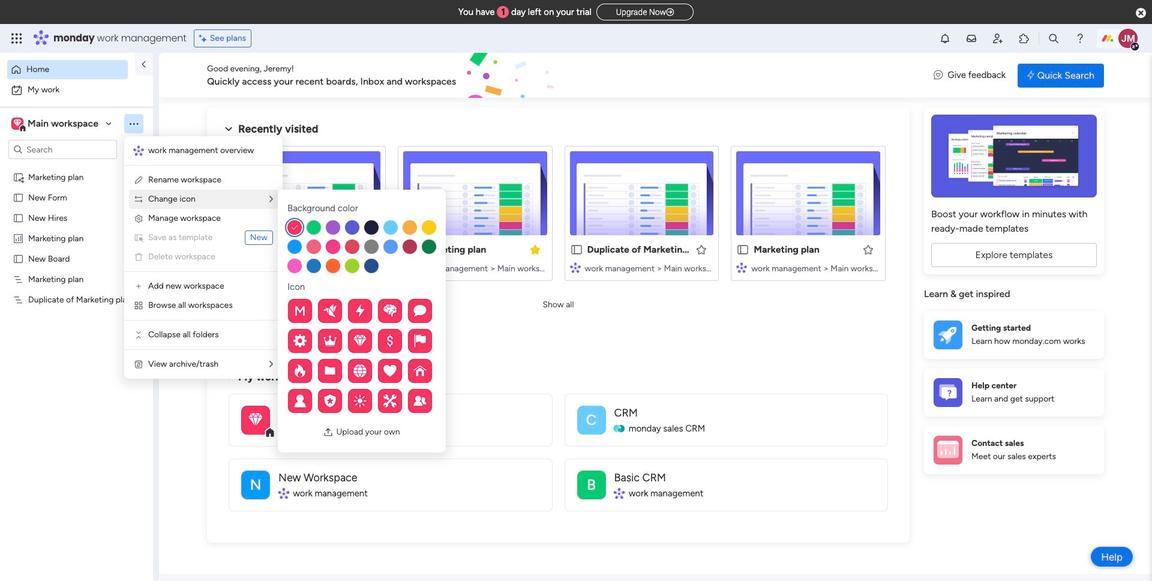Task type: describe. For each thing, give the bounding box(es) containing it.
getting started element
[[924, 311, 1104, 359]]

Search in workspace field
[[25, 143, 100, 156]]

manage workspace image
[[134, 214, 143, 223]]

2 horizontal spatial workspace image
[[577, 470, 606, 499]]

close my workspaces image
[[221, 370, 236, 384]]

update feed image
[[966, 32, 978, 44]]

jeremy miller image
[[1119, 29, 1138, 48]]

browse all workspaces image
[[134, 301, 143, 310]]

1 add to favorites image from the left
[[696, 243, 708, 255]]

templates image image
[[935, 115, 1094, 197]]

dapulse rightstroke image
[[666, 8, 674, 17]]

0 horizontal spatial shareable board image
[[13, 171, 24, 182]]

0 vertical spatial option
[[7, 60, 128, 79]]

public board image for component image
[[236, 243, 250, 256]]

change icon image
[[134, 194, 143, 204]]

1 horizontal spatial shareable board image
[[403, 243, 416, 256]]

2 remove from favorites image from the left
[[529, 243, 541, 255]]

photo icon image
[[324, 427, 333, 437]]

workspace selection element
[[11, 116, 100, 132]]

list arrow image
[[270, 195, 273, 203]]

1 horizontal spatial workspace image
[[241, 470, 270, 499]]

see plans image
[[199, 32, 210, 45]]

list arrow image
[[270, 360, 273, 369]]

delete workspace image
[[134, 252, 143, 262]]

workspace options image
[[128, 117, 140, 129]]

0 element
[[343, 329, 357, 343]]



Task type: locate. For each thing, give the bounding box(es) containing it.
menu
[[124, 136, 283, 379]]

dapulse close image
[[1136, 7, 1146, 19]]

1 horizontal spatial remove from favorites image
[[529, 243, 541, 255]]

add to favorites image
[[696, 243, 708, 255], [863, 243, 875, 255]]

contact sales element
[[924, 426, 1104, 474]]

notifications image
[[939, 32, 951, 44]]

1 remove from favorites image from the left
[[362, 243, 374, 255]]

1 vertical spatial shareable board image
[[403, 243, 416, 256]]

public board image
[[13, 212, 24, 223], [570, 243, 583, 256], [13, 253, 24, 264]]

0 horizontal spatial add to favorites image
[[696, 243, 708, 255]]

add new workspace image
[[134, 282, 143, 291]]

0 horizontal spatial workspace image
[[11, 117, 23, 130]]

component image
[[236, 262, 247, 273]]

close recently visited image
[[221, 122, 236, 136]]

shareable board image
[[13, 171, 24, 182], [403, 243, 416, 256]]

help image
[[1074, 32, 1086, 44]]

0 horizontal spatial public board image
[[13, 191, 24, 203]]

1 vertical spatial menu item
[[134, 250, 273, 264]]

v2 user feedback image
[[934, 69, 943, 82]]

service icon image
[[134, 233, 143, 242]]

rename workspace image
[[134, 175, 143, 185]]

1 horizontal spatial public board image
[[236, 243, 250, 256]]

public board image
[[13, 191, 24, 203], [236, 243, 250, 256], [737, 243, 750, 256]]

public board image for component icon
[[737, 243, 750, 256]]

v2 bolt switch image
[[1028, 69, 1035, 82]]

2 menu item from the top
[[134, 250, 273, 264]]

public board image up component image
[[236, 243, 250, 256]]

0 horizontal spatial remove from favorites image
[[362, 243, 374, 255]]

list box
[[0, 164, 153, 471]]

view archive/trash image
[[134, 360, 143, 369]]

public dashboard image
[[13, 232, 24, 244]]

component image
[[737, 262, 747, 273]]

1 horizontal spatial add to favorites image
[[863, 243, 875, 255]]

remove from favorites image
[[362, 243, 374, 255], [529, 243, 541, 255]]

workspace image
[[11, 117, 23, 130], [241, 470, 270, 499], [577, 470, 606, 499]]

search everything image
[[1048, 32, 1060, 44]]

public board image up the public dashboard icon
[[13, 191, 24, 203]]

option
[[7, 60, 128, 79], [7, 80, 146, 100], [0, 166, 153, 168]]

0 vertical spatial menu item
[[134, 230, 273, 245]]

invite members image
[[992, 32, 1004, 44]]

help center element
[[924, 368, 1104, 416]]

1 vertical spatial option
[[7, 80, 146, 100]]

workspace image
[[13, 117, 22, 130], [241, 405, 270, 434], [577, 405, 606, 434], [249, 409, 263, 431]]

0 vertical spatial shareable board image
[[13, 171, 24, 182]]

select product image
[[11, 32, 23, 44]]

collapse all folders image
[[134, 330, 143, 340]]

2 horizontal spatial public board image
[[737, 243, 750, 256]]

quick search results list box
[[221, 136, 896, 295]]

public board image up component icon
[[737, 243, 750, 256]]

1 menu item from the top
[[134, 230, 273, 245]]

2 add to favorites image from the left
[[863, 243, 875, 255]]

menu item
[[134, 230, 273, 245], [134, 250, 273, 264]]

monday marketplace image
[[1019, 32, 1031, 44]]

2 vertical spatial option
[[0, 166, 153, 168]]



Task type: vqa. For each thing, say whether or not it's contained in the screenshot.
1st Add to favorites icon from left
no



